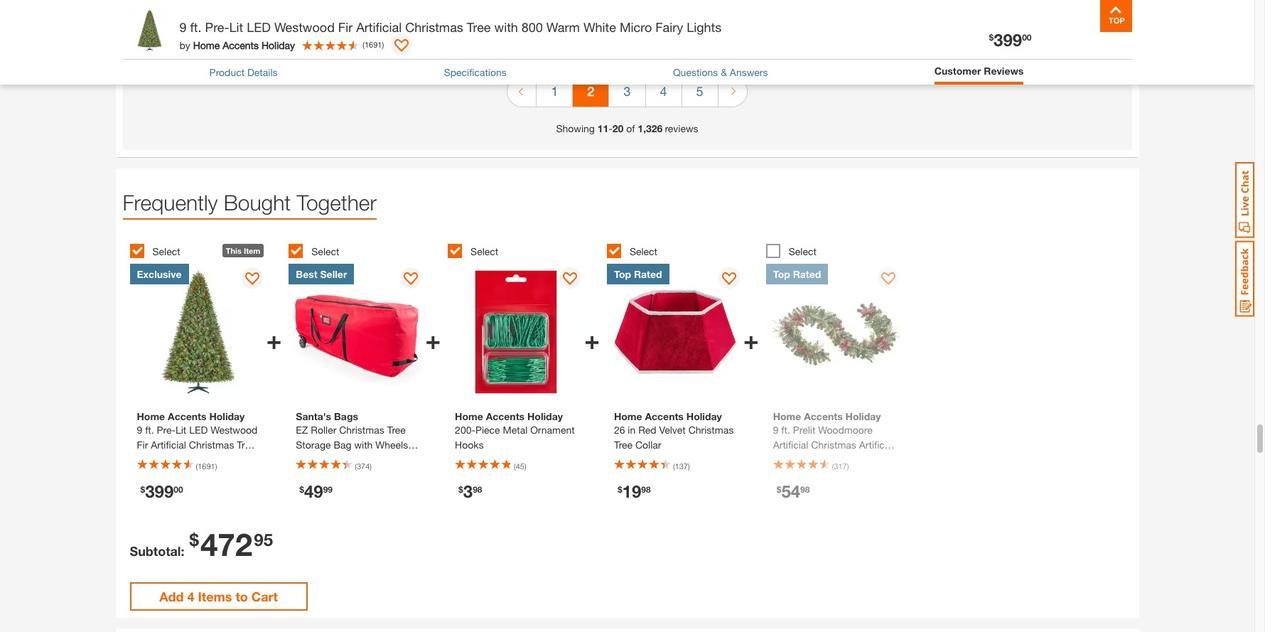 Task type: locate. For each thing, give the bounding box(es) containing it.
( for 3
[[514, 462, 516, 471]]

4 select from the left
[[630, 245, 658, 257]]

rated inside 5 / 5 group
[[793, 268, 822, 280]]

best seller
[[296, 268, 347, 280]]

9 right up
[[365, 454, 370, 466]]

top rated for 54
[[774, 268, 822, 280]]

best
[[296, 268, 318, 280]]

feedback link image
[[1236, 240, 1255, 317]]

christmas right "velvet"
[[689, 424, 734, 436]]

helpful? button
[[130, 23, 176, 44]]

1 vertical spatial 00
[[174, 484, 183, 495]]

00 up "subtotal: $ 472 95"
[[174, 484, 183, 495]]

specifications
[[444, 66, 507, 78]]

top for 19
[[614, 268, 632, 280]]

3 select from the left
[[471, 245, 499, 257]]

1 horizontal spatial 98
[[642, 484, 651, 495]]

artificial down prelit
[[774, 439, 809, 451]]

+ for 4 / 5 group
[[744, 324, 759, 355]]

1 horizontal spatial 1
[[551, 83, 559, 99]]

1 horizontal spatial display image
[[404, 272, 419, 287]]

9 ft. pre-lit led westwood fir artificial christmas tree with 800 warm white micro fairy lights
[[180, 19, 722, 35]]

( inside 5 / 5 group
[[833, 462, 834, 471]]

+ inside 4 / 5 group
[[744, 324, 759, 355]]

$
[[990, 32, 994, 43], [140, 484, 145, 495], [300, 484, 304, 495], [459, 484, 464, 495], [618, 484, 623, 495], [777, 484, 782, 495], [190, 530, 199, 550]]

2 vertical spatial 9
[[365, 454, 370, 466]]

) inside 2 / 5 group
[[370, 462, 372, 471]]

accents inside home accents holiday 9 ft. prelit woodmoore artificial christmas artificial christmas garland
[[804, 411, 843, 423]]

9 left prelit
[[774, 424, 779, 436]]

1 top rated from the left
[[614, 268, 663, 280]]

2 horizontal spatial tree
[[614, 439, 633, 451]]

98 for 19
[[642, 484, 651, 495]]

christmas down bags
[[339, 424, 385, 436]]

98 for 3
[[473, 484, 483, 495]]

98
[[473, 484, 483, 495], [642, 484, 651, 495], [801, 484, 810, 495]]

0 horizontal spatial 00
[[174, 484, 183, 495]]

0 horizontal spatial ft.
[[190, 19, 202, 35]]

0 horizontal spatial 9
[[180, 19, 187, 35]]

26
[[614, 424, 625, 436]]

1 vertical spatial 9
[[774, 424, 779, 436]]

1 98 from the left
[[473, 484, 483, 495]]

9 inside santa's bags ez roller christmas tree storage bag with wheels for trees up to 9 ft. tall
[[365, 454, 370, 466]]

christmas inside the home accents holiday 26 in red velvet christmas tree collar
[[689, 424, 734, 436]]

) for 54
[[848, 462, 849, 471]]

1 display image from the left
[[245, 272, 259, 287]]

helpful?
[[137, 28, 169, 38]]

to left "cart"
[[236, 589, 248, 605]]

$ 399 00
[[990, 30, 1032, 50], [140, 482, 183, 502]]

0 vertical spatial with
[[495, 19, 518, 35]]

warm
[[547, 19, 580, 35]]

98 inside the $ 3 98
[[473, 484, 483, 495]]

artificial
[[356, 19, 402, 35], [774, 439, 809, 451], [860, 439, 895, 451]]

fir
[[338, 19, 353, 35]]

1 vertical spatial 399
[[145, 482, 174, 502]]

christmas up garland
[[812, 439, 857, 451]]

1 rated from the left
[[634, 268, 663, 280]]

0 horizontal spatial 4
[[187, 589, 195, 605]]

holiday down helpful
[[262, 39, 295, 51]]

0 horizontal spatial 399
[[145, 482, 174, 502]]

) left the tall
[[370, 462, 372, 471]]

navigation
[[507, 65, 748, 121]]

399 up reviews
[[994, 30, 1023, 50]]

holiday up ornament
[[528, 411, 563, 423]]

1 vertical spatial 3
[[464, 482, 473, 502]]

ez roller christmas tree storage bag with wheels for trees up to 9 ft. tall image
[[289, 264, 426, 401]]

5 / 5 group
[[766, 235, 918, 522]]

select inside 3 / 5 group
[[471, 245, 499, 257]]

ft. left the tall
[[373, 454, 382, 466]]

holiday inside home accents holiday 200-piece metal ornament hooks
[[528, 411, 563, 423]]

( inside 3 / 5 group
[[514, 462, 516, 471]]

display image inside 2 / 5 group
[[404, 272, 419, 287]]

49
[[304, 482, 323, 502]]

tree up wheels
[[387, 424, 406, 436]]

9 left found
[[180, 19, 187, 35]]

1 inside 1 link
[[551, 83, 559, 99]]

0 horizontal spatial artificial
[[356, 19, 402, 35]]

) for 3
[[525, 462, 527, 471]]

98 inside $ 54 98
[[801, 484, 810, 495]]

garland
[[821, 454, 857, 466]]

+ inside 3 / 5 group
[[585, 324, 600, 355]]

this
[[226, 246, 242, 255]]

1 vertical spatial ft.
[[782, 424, 791, 436]]

1 horizontal spatial top
[[774, 268, 791, 280]]

top rated
[[614, 268, 663, 280], [774, 268, 822, 280]]

1 up by
[[183, 28, 187, 37]]

98 inside $ 19 98
[[642, 484, 651, 495]]

1 horizontal spatial ft.
[[373, 454, 382, 466]]

to inside santa's bags ez roller christmas tree storage bag with wheels for trees up to 9 ft. tall
[[353, 454, 362, 466]]

$ 399 00 inside 1 / 5 group
[[140, 482, 183, 502]]

select inside 5 / 5 group
[[789, 245, 817, 257]]

0 vertical spatial to
[[353, 454, 362, 466]]

product image image
[[126, 7, 172, 53]]

1 horizontal spatial 4
[[660, 83, 667, 99]]

4 right 'add'
[[187, 589, 195, 605]]

4 inside button
[[187, 589, 195, 605]]

1 horizontal spatial 00
[[1023, 32, 1032, 43]]

home inside the home accents holiday 26 in red velvet christmas tree collar
[[614, 411, 643, 423]]

3 + from the left
[[585, 324, 600, 355]]

1 horizontal spatial to
[[353, 454, 362, 466]]

0 vertical spatial 399
[[994, 30, 1023, 50]]

1 horizontal spatial rated
[[793, 268, 822, 280]]

2 horizontal spatial 98
[[801, 484, 810, 495]]

holiday up ( 137 )
[[687, 411, 722, 423]]

home for 54
[[774, 411, 802, 423]]

$ inside "subtotal: $ 472 95"
[[190, 530, 199, 550]]

report review
[[1069, 29, 1125, 40]]

0 vertical spatial 3
[[624, 83, 631, 99]]

5 select from the left
[[789, 245, 817, 257]]

(
[[363, 40, 365, 49], [355, 462, 357, 471], [514, 462, 516, 471], [673, 462, 675, 471], [833, 462, 834, 471]]

accents up "velvet"
[[645, 411, 684, 423]]

4 + from the left
[[744, 324, 759, 355]]

0 horizontal spatial top
[[614, 268, 632, 280]]

$ 399 00 up subtotal:
[[140, 482, 183, 502]]

tree inside santa's bags ez roller christmas tree storage bag with wheels for trees up to 9 ft. tall
[[387, 424, 406, 436]]

3 / 5 group
[[448, 235, 600, 522]]

+ for 3 / 5 group
[[585, 324, 600, 355]]

select inside 2 / 5 group
[[312, 245, 340, 257]]

2 display image from the left
[[404, 272, 419, 287]]

white
[[584, 19, 617, 35]]

with right bag
[[354, 439, 373, 451]]

artificial up 1691
[[356, 19, 402, 35]]

select inside 4 / 5 group
[[630, 245, 658, 257]]

micro
[[620, 19, 652, 35]]

collar
[[636, 439, 662, 451]]

1 up showing
[[551, 83, 559, 99]]

2 vertical spatial tree
[[614, 439, 633, 451]]

top rated inside 4 / 5 group
[[614, 268, 663, 280]]

select inside 1 / 5 group
[[153, 245, 180, 257]]

4
[[660, 83, 667, 99], [187, 589, 195, 605]]

1 + from the left
[[266, 324, 282, 355]]

2 top from the left
[[774, 268, 791, 280]]

live chat image
[[1236, 162, 1255, 238]]

0 horizontal spatial $ 399 00
[[140, 482, 183, 502]]

( for 19
[[673, 462, 675, 471]]

red
[[639, 424, 657, 436]]

artificial down woodmoore
[[860, 439, 895, 451]]

2 horizontal spatial ft.
[[782, 424, 791, 436]]

19
[[623, 482, 642, 502]]

1 / 5 group
[[130, 235, 282, 522]]

0 horizontal spatial 98
[[473, 484, 483, 495]]

( inside 4 / 5 group
[[673, 462, 675, 471]]

1 horizontal spatial 9
[[365, 454, 370, 466]]

accents inside the home accents holiday 26 in red velvet christmas tree collar
[[645, 411, 684, 423]]

for
[[296, 454, 308, 466]]

up
[[337, 454, 350, 466]]

tree down 26
[[614, 439, 633, 451]]

399 up subtotal:
[[145, 482, 174, 502]]

) inside 3 / 5 group
[[525, 462, 527, 471]]

26 in red velvet christmas tree collar image
[[607, 264, 744, 401]]

1 vertical spatial tree
[[387, 424, 406, 436]]

accents for 3
[[486, 411, 525, 423]]

0 vertical spatial tree
[[467, 19, 491, 35]]

to right up
[[353, 454, 362, 466]]

ft. inside home accents holiday 9 ft. prelit woodmoore artificial christmas artificial christmas garland
[[782, 424, 791, 436]]

1 horizontal spatial 3
[[624, 83, 631, 99]]

) down the home accents holiday 26 in red velvet christmas tree collar
[[688, 462, 690, 471]]

product details button
[[209, 65, 278, 80], [209, 65, 278, 80]]

ornament
[[531, 424, 575, 436]]

holiday up woodmoore
[[846, 411, 882, 423]]

0 vertical spatial 4
[[660, 83, 667, 99]]

0 horizontal spatial 1
[[183, 28, 187, 37]]

+ inside 2 / 5 group
[[426, 324, 441, 355]]

1 found this review helpful
[[183, 28, 275, 37]]

$ 399 00 up reviews
[[990, 30, 1032, 50]]

3 98 from the left
[[801, 484, 810, 495]]

home
[[193, 39, 220, 51], [455, 411, 483, 423], [614, 411, 643, 423], [774, 411, 802, 423]]

2 + from the left
[[426, 324, 441, 355]]

2 98 from the left
[[642, 484, 651, 495]]

0 horizontal spatial top rated
[[614, 268, 663, 280]]

( inside 2 / 5 group
[[355, 462, 357, 471]]

137
[[675, 462, 688, 471]]

20
[[613, 122, 624, 134]]

tree inside the home accents holiday 26 in red velvet christmas tree collar
[[614, 439, 633, 451]]

report review button
[[1069, 28, 1125, 41]]

) inside 4 / 5 group
[[688, 462, 690, 471]]

45
[[516, 462, 525, 471]]

by
[[180, 39, 190, 51]]

holiday inside the home accents holiday 26 in red velvet christmas tree collar
[[687, 411, 722, 423]]

accents inside home accents holiday 200-piece metal ornament hooks
[[486, 411, 525, 423]]

) down home accents holiday 200-piece metal ornament hooks
[[525, 462, 527, 471]]

accents up prelit
[[804, 411, 843, 423]]

display image inside 1 / 5 group
[[245, 272, 259, 287]]

0 vertical spatial 1
[[183, 28, 187, 37]]

customer reviews button
[[935, 63, 1024, 81], [935, 63, 1024, 78]]

storage
[[296, 439, 331, 451]]

9 inside home accents holiday 9 ft. prelit woodmoore artificial christmas artificial christmas garland
[[774, 424, 779, 436]]

1 vertical spatial 1
[[551, 83, 559, 99]]

select
[[153, 245, 180, 257], [312, 245, 340, 257], [471, 245, 499, 257], [630, 245, 658, 257], [789, 245, 817, 257]]

accents for 19
[[645, 411, 684, 423]]

( 45 )
[[514, 462, 527, 471]]

1 vertical spatial 4
[[187, 589, 195, 605]]

holiday for 54
[[846, 411, 882, 423]]

ft. up by
[[190, 19, 202, 35]]

2 rated from the left
[[793, 268, 822, 280]]

1 horizontal spatial 399
[[994, 30, 1023, 50]]

add 4 items to cart button
[[130, 583, 308, 611]]

) inside 5 / 5 group
[[848, 462, 849, 471]]

9
[[180, 19, 187, 35], [774, 424, 779, 436], [365, 454, 370, 466]]

00 up reviews
[[1023, 32, 1032, 43]]

ft.
[[190, 19, 202, 35], [782, 424, 791, 436], [373, 454, 382, 466]]

christmas down prelit
[[774, 454, 819, 466]]

tree up the specifications
[[467, 19, 491, 35]]

4 left "5"
[[660, 83, 667, 99]]

0 horizontal spatial to
[[236, 589, 248, 605]]

1 link
[[537, 76, 573, 107]]

review
[[227, 28, 249, 37]]

artificial for fir
[[356, 19, 402, 35]]

rated inside 4 / 5 group
[[634, 268, 663, 280]]

317
[[834, 462, 848, 471]]

200-
[[455, 424, 476, 436]]

top inside 4 / 5 group
[[614, 268, 632, 280]]

home inside home accents holiday 200-piece metal ornament hooks
[[455, 411, 483, 423]]

3 down hooks
[[464, 482, 473, 502]]

2 select from the left
[[312, 245, 340, 257]]

home accents holiday 200-piece metal ornament hooks
[[455, 411, 575, 451]]

home up 200-
[[455, 411, 483, 423]]

00
[[1023, 32, 1032, 43], [174, 484, 183, 495]]

2 horizontal spatial artificial
[[860, 439, 895, 451]]

1 horizontal spatial artificial
[[774, 439, 809, 451]]

2 vertical spatial ft.
[[373, 454, 382, 466]]

prelit
[[793, 424, 816, 436]]

0 horizontal spatial with
[[354, 439, 373, 451]]

home up prelit
[[774, 411, 802, 423]]

9 ft. prelit woodmoore artificial christmas artificial christmas garland image
[[766, 264, 903, 401]]

to inside button
[[236, 589, 248, 605]]

2 top rated from the left
[[774, 268, 822, 280]]

exclusive
[[137, 268, 182, 280]]

800
[[522, 19, 543, 35]]

with left 800
[[495, 19, 518, 35]]

1 for 1 found this review helpful
[[183, 28, 187, 37]]

&
[[721, 66, 727, 78]]

$ inside "$ 49 99"
[[300, 484, 304, 495]]

santa's
[[296, 411, 331, 423]]

display image inside 5 / 5 group
[[882, 272, 896, 287]]

home inside home accents holiday 9 ft. prelit woodmoore artificial christmas artificial christmas garland
[[774, 411, 802, 423]]

1 select from the left
[[153, 245, 180, 257]]

ft. left prelit
[[782, 424, 791, 436]]

) down woodmoore
[[848, 462, 849, 471]]

top inside 5 / 5 group
[[774, 268, 791, 280]]

showing
[[556, 122, 595, 134]]

1 top from the left
[[614, 268, 632, 280]]

1 vertical spatial with
[[354, 439, 373, 451]]

bag
[[334, 439, 352, 451]]

0 horizontal spatial tree
[[387, 424, 406, 436]]

1 for 1
[[551, 83, 559, 99]]

display image
[[395, 39, 409, 53], [563, 272, 578, 287], [723, 272, 737, 287], [882, 272, 896, 287]]

0 horizontal spatial display image
[[245, 272, 259, 287]]

0 horizontal spatial 3
[[464, 482, 473, 502]]

holiday inside home accents holiday 9 ft. prelit woodmoore artificial christmas artificial christmas garland
[[846, 411, 882, 423]]

0 vertical spatial 9
[[180, 19, 187, 35]]

1,326
[[638, 122, 663, 134]]

top rated inside 5 / 5 group
[[774, 268, 822, 280]]

home up in
[[614, 411, 643, 423]]

0 horizontal spatial rated
[[634, 268, 663, 280]]

tree
[[467, 19, 491, 35], [387, 424, 406, 436], [614, 439, 633, 451]]

1 vertical spatial $ 399 00
[[140, 482, 183, 502]]

product details
[[209, 66, 278, 78]]

1 horizontal spatial top rated
[[774, 268, 822, 280]]

accents
[[223, 39, 259, 51], [486, 411, 525, 423], [645, 411, 684, 423], [804, 411, 843, 423]]

2 horizontal spatial 9
[[774, 424, 779, 436]]

1 vertical spatial to
[[236, 589, 248, 605]]

accents up metal
[[486, 411, 525, 423]]

artificial for woodmoore
[[774, 439, 809, 451]]

display image
[[245, 272, 259, 287], [404, 272, 419, 287]]

3 left 4 link
[[624, 83, 631, 99]]

holiday
[[262, 39, 295, 51], [528, 411, 563, 423], [687, 411, 722, 423], [846, 411, 882, 423]]

home for 3
[[455, 411, 483, 423]]

3
[[624, 83, 631, 99], [464, 482, 473, 502]]

0 vertical spatial $ 399 00
[[990, 30, 1032, 50]]



Task type: describe. For each thing, give the bounding box(es) containing it.
lit
[[229, 19, 243, 35]]

99
[[323, 484, 333, 495]]

4 / 5 group
[[607, 235, 759, 522]]

with inside santa's bags ez roller christmas tree storage bag with wheels for trees up to 9 ft. tall
[[354, 439, 373, 451]]

399 inside 1 / 5 group
[[145, 482, 174, 502]]

( 137 )
[[673, 462, 690, 471]]

velvet
[[660, 424, 686, 436]]

( for 49
[[355, 462, 357, 471]]

reviews
[[985, 65, 1024, 77]]

$ 19 98
[[618, 482, 651, 502]]

$ 3 98
[[459, 482, 483, 502]]

westwood
[[274, 19, 335, 35]]

navigation containing 1
[[507, 65, 748, 121]]

$ 54 98
[[777, 482, 810, 502]]

54
[[782, 482, 801, 502]]

showing 11 - 20 of 1,326 reviews
[[556, 122, 699, 134]]

$ 49 99
[[300, 482, 333, 502]]

customer reviews
[[935, 65, 1024, 77]]

95
[[254, 530, 273, 550]]

) for 19
[[688, 462, 690, 471]]

-
[[609, 122, 613, 134]]

subtotal:
[[130, 543, 185, 559]]

ez
[[296, 424, 308, 436]]

piece
[[476, 424, 500, 436]]

472
[[200, 526, 253, 563]]

lights
[[687, 19, 722, 35]]

together
[[297, 190, 377, 215]]

product
[[209, 66, 245, 78]]

seller
[[320, 268, 347, 280]]

3 link
[[610, 76, 645, 107]]

display image for exclusive
[[245, 272, 259, 287]]

1 horizontal spatial $ 399 00
[[990, 30, 1032, 50]]

in
[[628, 424, 636, 436]]

led
[[247, 19, 271, 35]]

( 374 )
[[355, 462, 372, 471]]

accents down review
[[223, 39, 259, 51]]

holiday for 19
[[687, 411, 722, 423]]

this item
[[226, 246, 261, 255]]

holiday for 3
[[528, 411, 563, 423]]

questions
[[673, 66, 718, 78]]

hooks
[[455, 439, 484, 451]]

customer
[[935, 65, 982, 77]]

200-piece metal ornament hooks image
[[448, 264, 585, 401]]

$ inside $ 54 98
[[777, 484, 782, 495]]

subtotal: $ 472 95
[[130, 526, 273, 563]]

woodmoore
[[819, 424, 873, 436]]

374
[[357, 462, 370, 471]]

top button
[[1101, 0, 1133, 32]]

11
[[598, 122, 609, 134]]

frequently bought together
[[123, 190, 377, 215]]

questions & answers
[[673, 66, 768, 78]]

rated for 54
[[793, 268, 822, 280]]

0 vertical spatial ft.
[[190, 19, 202, 35]]

christmas up the specifications
[[405, 19, 464, 35]]

1 horizontal spatial tree
[[467, 19, 491, 35]]

$ inside $ 19 98
[[618, 484, 623, 495]]

christmas inside santa's bags ez roller christmas tree storage bag with wheels for trees up to 9 ft. tall
[[339, 424, 385, 436]]

3 inside group
[[464, 482, 473, 502]]

( for 54
[[833, 462, 834, 471]]

top for 54
[[774, 268, 791, 280]]

reviews
[[665, 122, 699, 134]]

trees
[[311, 454, 334, 466]]

pre-
[[205, 19, 229, 35]]

1 horizontal spatial with
[[495, 19, 518, 35]]

review
[[1098, 29, 1125, 40]]

answers
[[730, 66, 768, 78]]

) for 49
[[370, 462, 372, 471]]

) down 9 ft. pre-lit led westwood fir artificial christmas tree with 800 warm white micro fairy lights
[[382, 40, 384, 49]]

bags
[[334, 411, 358, 423]]

$ inside 1 / 5 group
[[140, 484, 145, 495]]

$ inside the $ 3 98
[[459, 484, 464, 495]]

display image for best seller
[[404, 272, 419, 287]]

tall
[[385, 454, 399, 466]]

5 link
[[682, 76, 718, 107]]

accents for 54
[[804, 411, 843, 423]]

report
[[1069, 29, 1095, 40]]

metal
[[503, 424, 528, 436]]

fairy
[[656, 19, 684, 35]]

details
[[247, 66, 278, 78]]

98 for 54
[[801, 484, 810, 495]]

( 317 )
[[833, 462, 849, 471]]

( 1691 )
[[363, 40, 384, 49]]

this
[[212, 28, 224, 37]]

santa's bags ez roller christmas tree storage bag with wheels for trees up to 9 ft. tall
[[296, 411, 408, 466]]

home for 19
[[614, 411, 643, 423]]

item
[[244, 246, 261, 255]]

roller
[[311, 424, 337, 436]]

home down found
[[193, 39, 220, 51]]

found
[[190, 28, 210, 37]]

add 4 items to cart
[[159, 589, 278, 605]]

by home accents holiday
[[180, 39, 295, 51]]

bought
[[224, 190, 291, 215]]

helpful
[[251, 28, 275, 37]]

frequently
[[123, 190, 218, 215]]

rated for 19
[[634, 268, 663, 280]]

home accents holiday 9 ft. prelit woodmoore artificial christmas artificial christmas garland
[[774, 411, 895, 466]]

00 inside 1 / 5 group
[[174, 484, 183, 495]]

add
[[159, 589, 184, 605]]

2 / 5 group
[[289, 235, 441, 522]]

1691
[[365, 40, 382, 49]]

top rated for 19
[[614, 268, 663, 280]]

of
[[627, 122, 635, 134]]

+ inside 1 / 5 group
[[266, 324, 282, 355]]

0 vertical spatial 00
[[1023, 32, 1032, 43]]

select for 54
[[789, 245, 817, 257]]

home accents holiday 26 in red velvet christmas tree collar
[[614, 411, 734, 451]]

ft. inside santa's bags ez roller christmas tree storage bag with wheels for trees up to 9 ft. tall
[[373, 454, 382, 466]]

select for 19
[[630, 245, 658, 257]]

select for 49
[[312, 245, 340, 257]]

cart
[[252, 589, 278, 605]]

4 link
[[646, 76, 682, 107]]

+ for 2 / 5 group on the left
[[426, 324, 441, 355]]



Task type: vqa. For each thing, say whether or not it's contained in the screenshot.
Is
no



